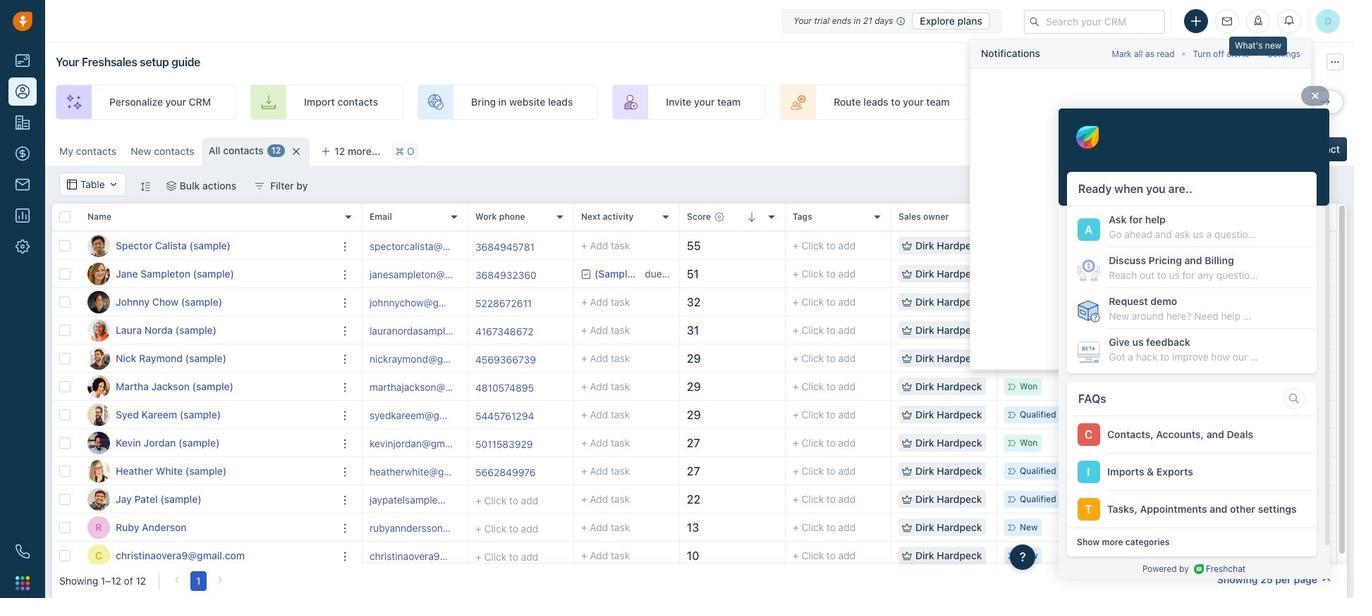 Task type: describe. For each thing, give the bounding box(es) containing it.
angle up image
[[1322, 572, 1332, 586]]

1 row group from the left
[[52, 232, 363, 571]]

6 cell from the top
[[1209, 373, 1337, 401]]

9 cell from the top
[[1209, 458, 1337, 485]]

8 cell from the top
[[1209, 430, 1337, 457]]

n image
[[87, 347, 110, 370]]

s image
[[87, 235, 110, 257]]

7 cell from the top
[[1209, 401, 1337, 429]]

4 cell from the top
[[1209, 317, 1337, 344]]

phone image
[[16, 545, 30, 559]]

s image
[[87, 404, 110, 426]]

11 cell from the top
[[1209, 514, 1337, 542]]

2 cell from the top
[[1209, 260, 1337, 288]]

k image
[[87, 432, 110, 455]]



Task type: vqa. For each thing, say whether or not it's contained in the screenshot.
5th cell from the top
yes



Task type: locate. For each thing, give the bounding box(es) containing it.
j image
[[87, 291, 110, 314], [87, 489, 110, 511]]

row group
[[52, 232, 363, 571], [363, 232, 1337, 571]]

2 row group from the left
[[363, 232, 1337, 571]]

10 cell from the top
[[1209, 486, 1337, 514]]

row
[[52, 204, 363, 232]]

style_myh0__igzzd8unmi image
[[140, 182, 150, 192]]

phone element
[[8, 538, 37, 566]]

h image
[[87, 460, 110, 483]]

3 cell from the top
[[1209, 289, 1337, 316]]

column header
[[80, 204, 363, 232]]

m image
[[87, 376, 110, 398]]

12 cell from the top
[[1209, 543, 1337, 570]]

j image
[[87, 263, 110, 285]]

freshworks switcher image
[[16, 577, 30, 591]]

cell
[[1209, 232, 1337, 260], [1209, 260, 1337, 288], [1209, 289, 1337, 316], [1209, 317, 1337, 344], [1209, 345, 1337, 372], [1209, 373, 1337, 401], [1209, 401, 1337, 429], [1209, 430, 1337, 457], [1209, 458, 1337, 485], [1209, 486, 1337, 514], [1209, 514, 1337, 542], [1209, 543, 1337, 570]]

1 j image from the top
[[87, 291, 110, 314]]

j image down h image
[[87, 489, 110, 511]]

5 cell from the top
[[1209, 345, 1337, 372]]

press space to select this row. row
[[52, 232, 363, 260], [363, 232, 1337, 263], [52, 260, 363, 289], [363, 260, 1337, 292], [52, 289, 363, 317], [363, 289, 1337, 320], [52, 317, 363, 345], [363, 317, 1337, 348], [52, 345, 363, 373], [363, 345, 1337, 376], [52, 373, 363, 401], [363, 373, 1337, 405], [52, 401, 363, 430], [363, 401, 1337, 433], [52, 430, 363, 458], [363, 430, 1337, 461], [52, 458, 363, 486], [363, 458, 1337, 489], [52, 486, 363, 514], [363, 486, 1337, 514], [52, 514, 363, 543], [363, 514, 1337, 543], [52, 543, 363, 571], [363, 543, 1337, 571]]

send email image
[[1223, 17, 1232, 26]]

Search your CRM text field
[[1024, 10, 1165, 34]]

l image
[[87, 319, 110, 342]]

container_wx8msf4aqz5i3rn1 image
[[67, 180, 77, 190], [108, 180, 118, 190], [902, 269, 912, 279], [902, 354, 912, 364], [902, 382, 912, 392], [902, 467, 912, 477], [902, 495, 912, 505], [902, 523, 912, 533], [902, 551, 912, 561]]

grid
[[52, 202, 1347, 571]]

1 cell from the top
[[1209, 232, 1337, 260]]

tooltip
[[1230, 37, 1287, 59]]

container_wx8msf4aqz5i3rn1 image
[[166, 181, 176, 191], [255, 181, 265, 191], [902, 241, 912, 251], [581, 269, 591, 279], [902, 297, 912, 307], [902, 326, 912, 335], [902, 410, 912, 420], [902, 438, 912, 448]]

0 vertical spatial j image
[[87, 291, 110, 314]]

j image down j icon
[[87, 291, 110, 314]]

2 j image from the top
[[87, 489, 110, 511]]

1 vertical spatial j image
[[87, 489, 110, 511]]



